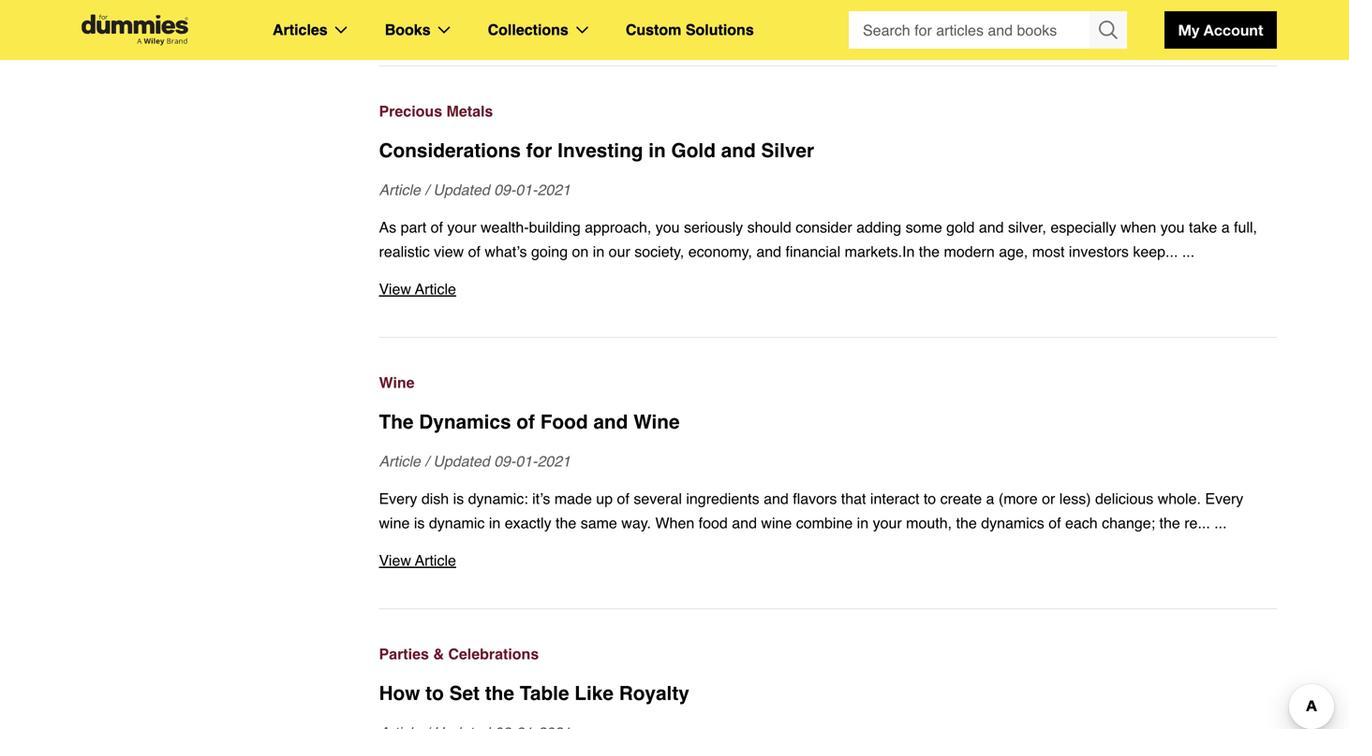 Task type: describe. For each thing, give the bounding box(es) containing it.
re...
[[1185, 515, 1211, 532]]

parties
[[379, 646, 429, 663]]

that
[[841, 491, 866, 508]]

to inside "how to set the table like royalty" link
[[426, 683, 444, 706]]

account
[[1204, 21, 1264, 39]]

updated for considerations
[[433, 181, 490, 199]]

article down the
[[379, 453, 421, 470]]

economy,
[[689, 243, 752, 261]]

Search for articles and books text field
[[849, 11, 1092, 49]]

dynamic
[[429, 515, 485, 532]]

custom solutions link
[[626, 18, 754, 42]]

for
[[526, 140, 552, 162]]

of left food
[[517, 411, 535, 434]]

up
[[596, 491, 613, 508]]

food
[[699, 515, 728, 532]]

silver,
[[1008, 219, 1047, 236]]

the dynamics of food and wine link
[[379, 409, 1277, 437]]

and left flavors
[[764, 491, 789, 508]]

gold
[[947, 219, 975, 236]]

2021 for investing
[[537, 181, 571, 199]]

mouth,
[[906, 515, 952, 532]]

part
[[401, 219, 427, 236]]

2021 for of
[[537, 453, 571, 470]]

view for the dynamics of food and wine
[[379, 552, 411, 570]]

whole.
[[1158, 491, 1201, 508]]

going
[[531, 243, 568, 261]]

your inside the every dish is dynamic: it's made up of several ingredients and flavors that interact to create a (more or less) delicious whole. every wine is dynamic in exactly the same way. when food and wine combine in your mouth, the dynamics of each change; the re...
[[873, 515, 902, 532]]

adding
[[857, 219, 902, 236]]

each
[[1065, 515, 1098, 532]]

01- for for
[[516, 181, 537, 199]]

view article for considerations
[[379, 281, 456, 298]]

on
[[572, 243, 589, 261]]

the dynamics of food and wine
[[379, 411, 680, 434]]

royalty
[[619, 683, 690, 706]]

parties & celebrations link
[[379, 643, 1277, 667]]

a inside as part of your wealth-building approach, you seriously should consider adding some gold and silver, especially when you take a full, realistic view of what's going on in our society, economy, and financial markets.in the modern age, most investors keep...
[[1222, 219, 1230, 236]]

as part of your wealth-building approach, you seriously should consider adding some gold and silver, especially when you take a full, realistic view of what's going on in our society, economy, and financial markets.in the modern age, most investors keep...
[[379, 219, 1258, 261]]

some
[[906, 219, 942, 236]]

the down whole.
[[1160, 515, 1181, 532]]

investing
[[558, 140, 643, 162]]

of right up
[[617, 491, 630, 508]]

&
[[433, 646, 444, 663]]

parties & celebrations
[[379, 646, 539, 663]]

way.
[[622, 515, 651, 532]]

article left collections
[[415, 9, 456, 26]]

the down the create
[[956, 515, 977, 532]]

celebrations
[[448, 646, 539, 663]]

close this dialog image
[[1321, 654, 1340, 673]]

society,
[[635, 243, 684, 261]]

a inside the every dish is dynamic: it's made up of several ingredients and flavors that interact to create a (more or less) delicious whole. every wine is dynamic in exactly the same way. when food and wine combine in your mouth, the dynamics of each change; the re...
[[986, 491, 995, 508]]

when
[[1121, 219, 1157, 236]]

and right gold
[[979, 219, 1004, 236]]

most
[[1032, 243, 1065, 261]]

keep...
[[1133, 243, 1178, 261]]

interact
[[870, 491, 920, 508]]

set
[[449, 683, 480, 706]]

my account
[[1178, 21, 1264, 39]]

our
[[609, 243, 630, 261]]

1 horizontal spatial is
[[453, 491, 464, 508]]

custom
[[626, 21, 682, 38]]

it's
[[532, 491, 550, 508]]

open collections list image
[[576, 26, 588, 34]]

2 every from the left
[[1205, 491, 1244, 508]]

flavors
[[793, 491, 837, 508]]

every dish is dynamic: it's made up of several ingredients and flavors that interact to create a (more or less) delicious whole. every wine is dynamic in exactly the same way. when food and wine combine in your mouth, the dynamics of each change; the re...
[[379, 491, 1244, 532]]

article up as
[[379, 181, 421, 199]]

dynamics
[[419, 411, 511, 434]]

dynamic:
[[468, 491, 528, 508]]

like
[[575, 683, 614, 706]]

financial
[[786, 243, 841, 261]]

table
[[520, 683, 569, 706]]

1 view article from the top
[[379, 9, 456, 26]]

as
[[379, 219, 397, 236]]

and right 'food'
[[732, 515, 757, 532]]

markets.in
[[845, 243, 915, 261]]

books
[[385, 21, 431, 38]]

especially
[[1051, 219, 1117, 236]]

combine
[[796, 515, 853, 532]]

silver
[[761, 140, 814, 162]]

age,
[[999, 243, 1028, 261]]

in down the that
[[857, 515, 869, 532]]

solutions
[[686, 21, 754, 38]]

full,
[[1234, 219, 1258, 236]]

when
[[655, 515, 695, 532]]

building
[[529, 219, 581, 236]]

my account link
[[1165, 11, 1277, 49]]

create
[[940, 491, 982, 508]]

articles
[[273, 21, 328, 38]]

metals
[[447, 103, 493, 120]]

how to set the table like royalty
[[379, 683, 690, 706]]

delicious
[[1095, 491, 1154, 508]]



Task type: vqa. For each thing, say whether or not it's contained in the screenshot.
the middle View
yes



Task type: locate. For each thing, give the bounding box(es) containing it.
every up re... in the right of the page
[[1205, 491, 1244, 508]]

1 horizontal spatial wine
[[761, 515, 792, 532]]

my
[[1178, 21, 1200, 39]]

2 view article from the top
[[379, 281, 456, 298]]

updated down considerations
[[433, 181, 490, 199]]

you up society,
[[656, 219, 680, 236]]

1 you from the left
[[656, 219, 680, 236]]

how to set the table like royalty link
[[379, 680, 1277, 708]]

0 vertical spatial 2021
[[537, 181, 571, 199]]

wine up the
[[379, 374, 415, 392]]

view article down realistic
[[379, 281, 456, 298]]

1 vertical spatial 2021
[[537, 453, 571, 470]]

1 vertical spatial /
[[425, 453, 429, 470]]

view
[[434, 243, 464, 261]]

you
[[656, 219, 680, 236], [1161, 219, 1185, 236]]

2 01- from the top
[[516, 453, 537, 470]]

the
[[919, 243, 940, 261], [556, 515, 577, 532], [956, 515, 977, 532], [1160, 515, 1181, 532], [485, 683, 514, 706]]

0 horizontal spatial is
[[414, 515, 425, 532]]

article / updated 09-01-2021 down 'dynamics'
[[379, 453, 571, 470]]

view
[[379, 9, 411, 26], [379, 281, 411, 298], [379, 552, 411, 570]]

you up the keep...
[[1161, 219, 1185, 236]]

/ for the
[[425, 453, 429, 470]]

every left the 'dish'
[[379, 491, 417, 508]]

article down dynamic
[[415, 552, 456, 570]]

realistic
[[379, 243, 430, 261]]

1 vertical spatial 09-
[[494, 453, 516, 470]]

updated for the
[[433, 453, 490, 470]]

0 vertical spatial is
[[453, 491, 464, 508]]

wine inside "link"
[[379, 374, 415, 392]]

of down "or"
[[1049, 515, 1061, 532]]

2 you from the left
[[1161, 219, 1185, 236]]

01-
[[516, 181, 537, 199], [516, 453, 537, 470]]

dish
[[422, 491, 449, 508]]

same
[[581, 515, 617, 532]]

in right the on on the left top of the page
[[593, 243, 605, 261]]

view for considerations for investing in gold and silver
[[379, 281, 411, 298]]

a left (more
[[986, 491, 995, 508]]

group
[[849, 11, 1127, 49]]

1 vertical spatial view
[[379, 281, 411, 298]]

1 2021 from the top
[[537, 181, 571, 199]]

1 updated from the top
[[433, 181, 490, 199]]

2021 up 'it's'
[[537, 453, 571, 470]]

gold
[[671, 140, 716, 162]]

the down "some"
[[919, 243, 940, 261]]

2 article / updated 09-01-2021 from the top
[[379, 453, 571, 470]]

article / updated 09-01-2021 for dynamics
[[379, 453, 571, 470]]

wine link
[[379, 371, 1277, 395]]

1 horizontal spatial your
[[873, 515, 902, 532]]

updated down 'dynamics'
[[433, 453, 490, 470]]

to up mouth,
[[924, 491, 936, 508]]

collections
[[488, 21, 569, 38]]

(more
[[999, 491, 1038, 508]]

take
[[1189, 219, 1218, 236]]

and right food
[[593, 411, 628, 434]]

1 vertical spatial your
[[873, 515, 902, 532]]

wealth-
[[481, 219, 529, 236]]

wine left combine
[[761, 515, 792, 532]]

0 horizontal spatial you
[[656, 219, 680, 236]]

and
[[721, 140, 756, 162], [979, 219, 1004, 236], [757, 243, 782, 261], [593, 411, 628, 434], [764, 491, 789, 508], [732, 515, 757, 532]]

or
[[1042, 491, 1055, 508]]

considerations for investing in gold and silver
[[379, 140, 814, 162]]

1 horizontal spatial every
[[1205, 491, 1244, 508]]

0 vertical spatial updated
[[433, 181, 490, 199]]

2 09- from the top
[[494, 453, 516, 470]]

seriously
[[684, 219, 743, 236]]

a
[[1222, 219, 1230, 236], [986, 491, 995, 508]]

1 vertical spatial updated
[[433, 453, 490, 470]]

1 view article link from the top
[[379, 6, 1277, 30]]

1 vertical spatial 01-
[[516, 453, 537, 470]]

1 vertical spatial view article
[[379, 281, 456, 298]]

article down view
[[415, 281, 456, 298]]

in left the gold
[[649, 140, 666, 162]]

view article link
[[379, 6, 1277, 30], [379, 277, 1277, 302], [379, 549, 1277, 573]]

consider
[[796, 219, 852, 236]]

precious metals
[[379, 103, 493, 120]]

/ for considerations
[[425, 181, 429, 199]]

less)
[[1060, 491, 1091, 508]]

food
[[540, 411, 588, 434]]

1 vertical spatial view article link
[[379, 277, 1277, 302]]

2 updated from the top
[[433, 453, 490, 470]]

your up view
[[447, 219, 477, 236]]

article
[[415, 9, 456, 26], [379, 181, 421, 199], [415, 281, 456, 298], [379, 453, 421, 470], [415, 552, 456, 570]]

0 vertical spatial view article
[[379, 9, 456, 26]]

to left set
[[426, 683, 444, 706]]

1 view from the top
[[379, 9, 411, 26]]

the inside "how to set the table like royalty" link
[[485, 683, 514, 706]]

to inside the every dish is dynamic: it's made up of several ingredients and flavors that interact to create a (more or less) delicious whole. every wine is dynamic in exactly the same way. when food and wine combine in your mouth, the dynamics of each change; the re...
[[924, 491, 936, 508]]

a left full,
[[1222, 219, 1230, 236]]

1 vertical spatial article / updated 09-01-2021
[[379, 453, 571, 470]]

and right the gold
[[721, 140, 756, 162]]

0 vertical spatial to
[[924, 491, 936, 508]]

view article link for the dynamics of food and wine
[[379, 549, 1277, 573]]

1 horizontal spatial to
[[924, 491, 936, 508]]

in
[[649, 140, 666, 162], [593, 243, 605, 261], [489, 515, 501, 532], [857, 515, 869, 532]]

2 vertical spatial view article link
[[379, 549, 1277, 573]]

the
[[379, 411, 414, 434]]

09-
[[494, 181, 516, 199], [494, 453, 516, 470]]

in down dynamic: on the left bottom of the page
[[489, 515, 501, 532]]

09- for for
[[494, 181, 516, 199]]

2 2021 from the top
[[537, 453, 571, 470]]

approach,
[[585, 219, 652, 236]]

2021 up building
[[537, 181, 571, 199]]

2 vertical spatial view
[[379, 552, 411, 570]]

1 09- from the top
[[494, 181, 516, 199]]

what's
[[485, 243, 527, 261]]

1 horizontal spatial wine
[[634, 411, 680, 434]]

0 vertical spatial article / updated 09-01-2021
[[379, 181, 571, 199]]

wine
[[379, 515, 410, 532], [761, 515, 792, 532]]

/ up part
[[425, 181, 429, 199]]

0 horizontal spatial wine
[[379, 515, 410, 532]]

2 view article link from the top
[[379, 277, 1277, 302]]

custom solutions
[[626, 21, 754, 38]]

view article right open article categories image
[[379, 9, 456, 26]]

the inside as part of your wealth-building approach, you seriously should consider adding some gold and silver, especially when you take a full, realistic view of what's going on in our society, economy, and financial markets.in the modern age, most investors keep...
[[919, 243, 940, 261]]

1 horizontal spatial you
[[1161, 219, 1185, 236]]

the down made
[[556, 515, 577, 532]]

0 vertical spatial your
[[447, 219, 477, 236]]

3 view article from the top
[[379, 552, 456, 570]]

how
[[379, 683, 420, 706]]

1 vertical spatial wine
[[634, 411, 680, 434]]

1 vertical spatial to
[[426, 683, 444, 706]]

1 wine from the left
[[379, 515, 410, 532]]

/ up the 'dish'
[[425, 453, 429, 470]]

0 vertical spatial view
[[379, 9, 411, 26]]

0 horizontal spatial your
[[447, 219, 477, 236]]

of right part
[[431, 219, 443, 236]]

0 vertical spatial /
[[425, 181, 429, 199]]

precious
[[379, 103, 442, 120]]

01- for dynamics
[[516, 453, 537, 470]]

your down "interact"
[[873, 515, 902, 532]]

2 view from the top
[[379, 281, 411, 298]]

view article down dynamic
[[379, 552, 456, 570]]

is
[[453, 491, 464, 508], [414, 515, 425, 532]]

01- down the dynamics of food and wine
[[516, 453, 537, 470]]

open article categories image
[[335, 26, 347, 34]]

article / updated 09-01-2021
[[379, 181, 571, 199], [379, 453, 571, 470]]

0 vertical spatial 09-
[[494, 181, 516, 199]]

and down should
[[757, 243, 782, 261]]

3 view article link from the top
[[379, 549, 1277, 573]]

wine left dynamic
[[379, 515, 410, 532]]

to
[[924, 491, 936, 508], [426, 683, 444, 706]]

exactly
[[505, 515, 552, 532]]

2 wine from the left
[[761, 515, 792, 532]]

investors
[[1069, 243, 1129, 261]]

article / updated 09-01-2021 down considerations
[[379, 181, 571, 199]]

09- up dynamic: on the left bottom of the page
[[494, 453, 516, 470]]

1 / from the top
[[425, 181, 429, 199]]

view article link for considerations for investing in gold and silver
[[379, 277, 1277, 302]]

precious metals link
[[379, 99, 1277, 124]]

dynamics
[[981, 515, 1045, 532]]

2 vertical spatial view article
[[379, 552, 456, 570]]

considerations
[[379, 140, 521, 162]]

1 01- from the top
[[516, 181, 537, 199]]

your
[[447, 219, 477, 236], [873, 515, 902, 532]]

view article for the
[[379, 552, 456, 570]]

of right view
[[468, 243, 481, 261]]

considerations for investing in gold and silver link
[[379, 137, 1277, 165]]

is down the 'dish'
[[414, 515, 425, 532]]

09- for dynamics
[[494, 453, 516, 470]]

wine up 'several'
[[634, 411, 680, 434]]

change;
[[1102, 515, 1156, 532]]

0 horizontal spatial every
[[379, 491, 417, 508]]

logo image
[[72, 15, 198, 45]]

1 every from the left
[[379, 491, 417, 508]]

modern
[[944, 243, 995, 261]]

0 horizontal spatial a
[[986, 491, 995, 508]]

made
[[555, 491, 592, 508]]

0 vertical spatial wine
[[379, 374, 415, 392]]

0 vertical spatial a
[[1222, 219, 1230, 236]]

01- down the for
[[516, 181, 537, 199]]

is right the 'dish'
[[453, 491, 464, 508]]

your inside as part of your wealth-building approach, you seriously should consider adding some gold and silver, especially when you take a full, realistic view of what's going on in our society, economy, and financial markets.in the modern age, most investors keep...
[[447, 219, 477, 236]]

3 view from the top
[[379, 552, 411, 570]]

in inside as part of your wealth-building approach, you seriously should consider adding some gold and silver, especially when you take a full, realistic view of what's going on in our society, economy, and financial markets.in the modern age, most investors keep...
[[593, 243, 605, 261]]

of
[[431, 219, 443, 236], [468, 243, 481, 261], [517, 411, 535, 434], [617, 491, 630, 508], [1049, 515, 1061, 532]]

1 vertical spatial is
[[414, 515, 425, 532]]

article / updated 09-01-2021 for for
[[379, 181, 571, 199]]

2 / from the top
[[425, 453, 429, 470]]

updated
[[433, 181, 490, 199], [433, 453, 490, 470]]

0 vertical spatial view article link
[[379, 6, 1277, 30]]

the right set
[[485, 683, 514, 706]]

several
[[634, 491, 682, 508]]

1 horizontal spatial a
[[1222, 219, 1230, 236]]

0 horizontal spatial wine
[[379, 374, 415, 392]]

ingredients
[[686, 491, 760, 508]]

open book categories image
[[438, 26, 450, 34]]

1 vertical spatial a
[[986, 491, 995, 508]]

0 vertical spatial 01-
[[516, 181, 537, 199]]

0 horizontal spatial to
[[426, 683, 444, 706]]

1 article / updated 09-01-2021 from the top
[[379, 181, 571, 199]]

should
[[747, 219, 792, 236]]

09- up wealth-
[[494, 181, 516, 199]]



